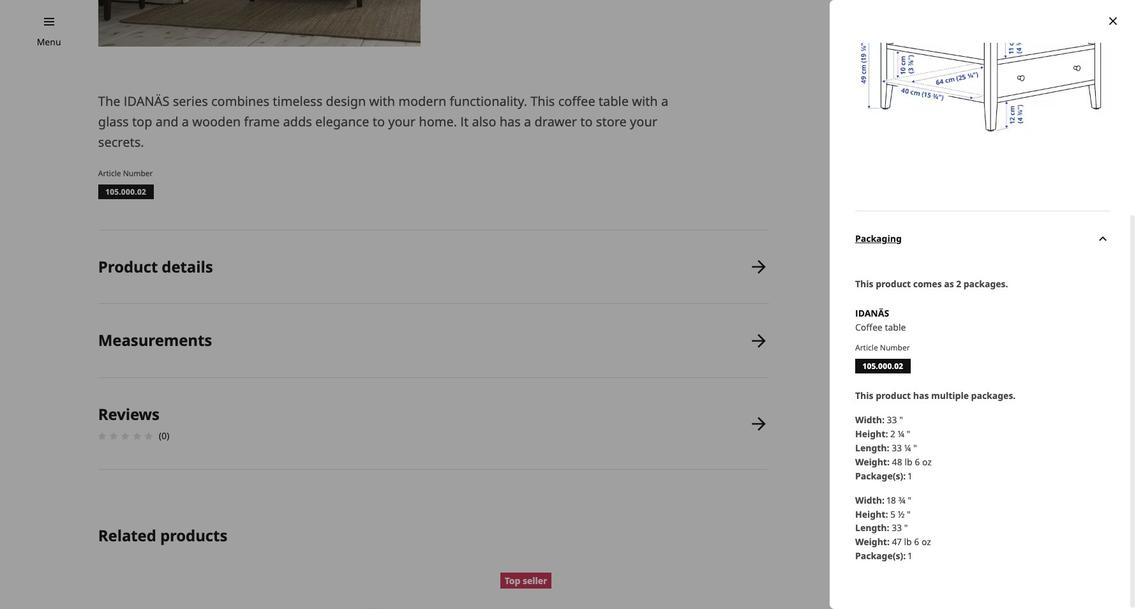 Task type: vqa. For each thing, say whether or not it's contained in the screenshot.
nesting
no



Task type: describe. For each thing, give the bounding box(es) containing it.
and
[[156, 113, 178, 130]]

1 your from the left
[[388, 113, 416, 130]]

measurements
[[98, 330, 212, 351]]

trulstorp coffee table, black-brown, 45 1/4x27 1/2 " image
[[500, 573, 689, 609]]

0 vertical spatial article
[[98, 168, 121, 179]]

this for this product comes as 2 packages.
[[855, 277, 874, 290]]

related
[[98, 525, 156, 546]]

width : 33 " height : 2 ¼ " length : 33 ¼ " weight : 48 lb 6 oz package(s) : 1
[[855, 413, 932, 482]]

home.
[[419, 113, 457, 130]]

oz for 47 lb 6 oz
[[922, 536, 931, 548]]

lb for 47
[[904, 536, 912, 548]]

products
[[160, 525, 227, 546]]

5
[[891, 508, 896, 520]]

¾
[[899, 494, 906, 506]]

1 vertical spatial number
[[880, 342, 910, 353]]

2 your from the left
[[630, 113, 658, 130]]

2 to from the left
[[580, 113, 593, 130]]

(0)
[[159, 430, 169, 442]]

height inside width : 18 ¾ " height : 5 ½ " length : 33 " weight : 47 lb 6 oz package(s) : 1
[[855, 508, 886, 520]]

reviews
[[98, 404, 159, 425]]

frame
[[244, 113, 280, 130]]

packaging
[[855, 232, 902, 245]]

6 for 33 "
[[914, 536, 919, 548]]

menu button
[[37, 35, 61, 49]]

also
[[472, 113, 496, 130]]

2 inside width : 33 " height : 2 ¼ " length : 33 ¼ " weight : 48 lb 6 oz package(s) : 1
[[891, 427, 896, 440]]

1 vertical spatial 33
[[892, 441, 902, 454]]

measurements button
[[98, 304, 769, 377]]

height inside width : 33 " height : 2 ¼ " length : 33 ¼ " weight : 48 lb 6 oz package(s) : 1
[[855, 427, 886, 440]]

combines
[[211, 92, 269, 110]]

store
[[596, 113, 627, 130]]

package(s) for 47
[[855, 550, 903, 562]]

has inside dialog
[[913, 389, 929, 401]]

article inside dialog
[[855, 342, 878, 353]]

weight for length
[[855, 536, 887, 548]]

this inside "the idanäs series combines timeless design with modern functionality. this coffee table with a glass top and a wooden frame adds elegance to your home. it also has a drawer to store your secrets."
[[531, 92, 555, 110]]

2 idanäs coffee table, dark brown stained, 31 1/2x31 1/2 " image from the left
[[855, 0, 1111, 185]]

review: 0 out of 5 stars. total reviews: 0 image
[[94, 429, 156, 444]]

0 horizontal spatial 105.000.02
[[106, 186, 146, 197]]

rotate 180 image
[[1095, 231, 1111, 247]]

length inside width : 18 ¾ " height : 5 ½ " length : 33 " weight : 47 lb 6 oz package(s) : 1
[[855, 522, 887, 534]]

packaging button
[[855, 210, 1111, 267]]

secrets.
[[98, 133, 144, 150]]

the
[[98, 92, 120, 110]]

it
[[460, 113, 469, 130]]

48
[[892, 456, 903, 468]]

1 for 48
[[908, 470, 912, 482]]

½
[[898, 508, 905, 520]]

comes
[[913, 277, 942, 290]]

wooden
[[192, 113, 241, 130]]

2 horizontal spatial a
[[661, 92, 668, 110]]

top seller
[[505, 574, 547, 587]]

top
[[505, 574, 521, 587]]

0 horizontal spatial number
[[123, 168, 153, 179]]

this product comes as 2 packages.
[[855, 277, 1008, 290]]

0 vertical spatial packages.
[[964, 277, 1008, 290]]

width : 18 ¾ " height : 5 ½ " length : 33 " weight : 47 lb 6 oz package(s) : 1
[[855, 494, 931, 562]]

series
[[173, 92, 208, 110]]

product details
[[98, 256, 213, 277]]

measurements heading
[[98, 330, 212, 351]]

47
[[892, 536, 902, 548]]

1 to from the left
[[373, 113, 385, 130]]

1 vertical spatial ¼
[[904, 441, 911, 454]]

idanäs coffee table heading
[[855, 306, 1111, 320]]

dialog containing packaging
[[830, 0, 1136, 609]]

this for this product has multiple packages.
[[855, 389, 874, 401]]

width for width : 33 " height : 2 ¼ " length : 33 ¼ " weight : 48 lb 6 oz package(s) : 1
[[855, 413, 882, 426]]

1 horizontal spatial 105.000.02
[[863, 360, 903, 371]]



Task type: locate. For each thing, give the bounding box(es) containing it.
the idanäs series combines timeless design with modern functionality. this coffee table with a glass top and a wooden frame adds elegance to your home. it also has a drawer to store your secrets.
[[98, 92, 668, 150]]

2
[[956, 277, 961, 290], [891, 427, 896, 440]]

lb
[[905, 456, 913, 468], [904, 536, 912, 548]]

105.000.02 down the secrets. in the left top of the page
[[106, 186, 146, 197]]

1 product from the top
[[876, 277, 911, 290]]

0 vertical spatial product
[[876, 277, 911, 290]]

package(s) inside width : 18 ¾ " height : 5 ½ " length : 33 " weight : 47 lb 6 oz package(s) : 1
[[855, 550, 903, 562]]

product for has
[[876, 389, 911, 401]]

1 vertical spatial height
[[855, 508, 886, 520]]

6 for 33 ¼ "
[[915, 456, 920, 468]]

1 with from the left
[[369, 92, 395, 110]]

product for comes
[[876, 277, 911, 290]]

0 horizontal spatial a
[[182, 113, 189, 130]]

1 vertical spatial article
[[855, 342, 878, 353]]

¼
[[898, 427, 905, 440], [904, 441, 911, 454]]

1 vertical spatial idanäs
[[855, 307, 889, 319]]

weight inside width : 33 " height : 2 ¼ " length : 33 ¼ " weight : 48 lb 6 oz package(s) : 1
[[855, 456, 887, 468]]

packages. up idanäs coffee table heading
[[964, 277, 1008, 290]]

1 vertical spatial width
[[855, 494, 882, 506]]

length inside width : 33 " height : 2 ¼ " length : 33 ¼ " weight : 48 lb 6 oz package(s) : 1
[[855, 441, 887, 454]]

0 horizontal spatial idanäs coffee table, dark brown stained, 31 1/2x31 1/2 " image
[[98, 0, 421, 46]]

1 vertical spatial article number
[[855, 342, 910, 353]]

2 width from the top
[[855, 494, 882, 506]]

table inside "the idanäs series combines timeless design with modern functionality. this coffee table with a glass top and a wooden frame adds elegance to your home. it also has a drawer to store your secrets."
[[599, 92, 629, 110]]

1
[[908, 470, 912, 482], [908, 550, 912, 562]]

0 horizontal spatial table
[[599, 92, 629, 110]]

2 up 48
[[891, 427, 896, 440]]

33 inside width : 18 ¾ " height : 5 ½ " length : 33 " weight : 47 lb 6 oz package(s) : 1
[[892, 522, 902, 534]]

0 vertical spatial number
[[123, 168, 153, 179]]

2 1 from the top
[[908, 550, 912, 562]]

to
[[373, 113, 385, 130], [580, 113, 593, 130]]

oz right 47
[[922, 536, 931, 548]]

0 vertical spatial this
[[531, 92, 555, 110]]

1 horizontal spatial article number
[[855, 342, 910, 353]]

modern
[[399, 92, 446, 110]]

related products
[[98, 525, 227, 546]]

0 vertical spatial 1
[[908, 470, 912, 482]]

"
[[900, 413, 903, 426], [907, 427, 910, 440], [913, 441, 917, 454], [908, 494, 912, 506], [907, 508, 911, 520], [904, 522, 908, 534]]

idanäs up "coffee"
[[855, 307, 889, 319]]

1 horizontal spatial your
[[630, 113, 658, 130]]

0 horizontal spatial with
[[369, 92, 395, 110]]

has
[[500, 113, 521, 130], [913, 389, 929, 401]]

0 horizontal spatial to
[[373, 113, 385, 130]]

adds
[[283, 113, 312, 130]]

weight for :
[[855, 456, 887, 468]]

product left 'comes'
[[876, 277, 911, 290]]

weight left 48
[[855, 456, 887, 468]]

105.000.02 down "coffee"
[[863, 360, 903, 371]]

2 right as in the top of the page
[[956, 277, 961, 290]]

1 vertical spatial has
[[913, 389, 929, 401]]

1 horizontal spatial has
[[913, 389, 929, 401]]

1 vertical spatial this
[[855, 277, 874, 290]]

1 vertical spatial lb
[[904, 536, 912, 548]]

product up width : 33 " height : 2 ¼ " length : 33 ¼ " weight : 48 lb 6 oz package(s) : 1
[[876, 389, 911, 401]]

0 horizontal spatial idanäs
[[124, 92, 169, 110]]

length
[[855, 441, 887, 454], [855, 522, 887, 534]]

0 horizontal spatial article
[[98, 168, 121, 179]]

0 vertical spatial width
[[855, 413, 882, 426]]

product details button
[[98, 230, 769, 304]]

this up width : 33 " height : 2 ¼ " length : 33 ¼ " weight : 48 lb 6 oz package(s) : 1
[[855, 389, 874, 401]]

number
[[123, 168, 153, 179], [880, 342, 910, 353]]

lb inside width : 33 " height : 2 ¼ " length : 33 ¼ " weight : 48 lb 6 oz package(s) : 1
[[905, 456, 913, 468]]

0 vertical spatial 6
[[915, 456, 920, 468]]

weight left 47
[[855, 536, 887, 548]]

this up idanäs coffee table
[[855, 277, 874, 290]]

package(s) down 47
[[855, 550, 903, 562]]

height
[[855, 427, 886, 440], [855, 508, 886, 520]]

oz for 48 lb 6 oz
[[922, 456, 932, 468]]

details
[[162, 256, 213, 277]]

0 vertical spatial 105.000.02
[[106, 186, 146, 197]]

your
[[388, 113, 416, 130], [630, 113, 658, 130]]

33
[[887, 413, 897, 426], [892, 441, 902, 454], [892, 522, 902, 534]]

0 vertical spatial lb
[[905, 456, 913, 468]]

multiple
[[931, 389, 969, 401]]

article
[[98, 168, 121, 179], [855, 342, 878, 353]]

idanäs coffee table
[[855, 307, 906, 333]]

seller
[[523, 574, 547, 587]]

dialog
[[830, 0, 1136, 609]]

1 vertical spatial packages.
[[971, 389, 1016, 401]]

:
[[882, 413, 885, 426], [886, 427, 888, 440], [887, 441, 890, 454], [887, 456, 890, 468], [903, 470, 906, 482], [882, 494, 885, 506], [886, 508, 888, 520], [887, 522, 890, 534], [887, 536, 890, 548], [903, 550, 906, 562]]

packages.
[[964, 277, 1008, 290], [971, 389, 1016, 401]]

this up drawer
[[531, 92, 555, 110]]

package(s) for 48
[[855, 470, 903, 482]]

1 inside width : 18 ¾ " height : 5 ½ " length : 33 " weight : 47 lb 6 oz package(s) : 1
[[908, 550, 912, 562]]

6 right 48
[[915, 456, 920, 468]]

idanäs inside idanäs coffee table
[[855, 307, 889, 319]]

1 horizontal spatial article
[[855, 342, 878, 353]]

functionality.
[[450, 92, 527, 110]]

2 package(s) from the top
[[855, 550, 903, 562]]

weight
[[855, 456, 887, 468], [855, 536, 887, 548]]

1 length from the top
[[855, 441, 887, 454]]

6
[[915, 456, 920, 468], [914, 536, 919, 548]]

1 idanäs coffee table, dark brown stained, 31 1/2x31 1/2 " image from the left
[[98, 0, 421, 46]]

your right store
[[630, 113, 658, 130]]

design
[[326, 92, 366, 110]]

lb inside width : 18 ¾ " height : 5 ½ " length : 33 " weight : 47 lb 6 oz package(s) : 1
[[904, 536, 912, 548]]

article down the secrets. in the left top of the page
[[98, 168, 121, 179]]

2 vertical spatial 33
[[892, 522, 902, 534]]

coffee
[[558, 92, 595, 110]]

package(s) down 48
[[855, 470, 903, 482]]

lb right 48
[[905, 456, 913, 468]]

number down idanäs coffee table
[[880, 342, 910, 353]]

product
[[98, 256, 158, 277]]

1 vertical spatial product
[[876, 389, 911, 401]]

0 vertical spatial 33
[[887, 413, 897, 426]]

to right elegance
[[373, 113, 385, 130]]

1 height from the top
[[855, 427, 886, 440]]

0 vertical spatial table
[[599, 92, 629, 110]]

product details heading
[[98, 256, 213, 277]]

this
[[531, 92, 555, 110], [855, 277, 874, 290], [855, 389, 874, 401]]

1 vertical spatial length
[[855, 522, 887, 534]]

as
[[944, 277, 954, 290]]

product
[[876, 277, 911, 290], [876, 389, 911, 401]]

article down "coffee"
[[855, 342, 878, 353]]

1 vertical spatial 2
[[891, 427, 896, 440]]

has right also
[[500, 113, 521, 130]]

article number
[[98, 168, 153, 179], [855, 342, 910, 353]]

lb right 47
[[904, 536, 912, 548]]

2 vertical spatial this
[[855, 389, 874, 401]]

2 weight from the top
[[855, 536, 887, 548]]

1 horizontal spatial a
[[524, 113, 531, 130]]

0 vertical spatial height
[[855, 427, 886, 440]]

0 vertical spatial idanäs
[[124, 92, 169, 110]]

a
[[661, 92, 668, 110], [182, 113, 189, 130], [524, 113, 531, 130]]

idanäs inside "the idanäs series combines timeless design with modern functionality. this coffee table with a glass top and a wooden frame adds elegance to your home. it also has a drawer to store your secrets."
[[124, 92, 169, 110]]

0 vertical spatial 2
[[956, 277, 961, 290]]

1 vertical spatial 6
[[914, 536, 919, 548]]

idanäs coffee table, dark brown stained, 31 1/2x31 1/2 " image
[[98, 0, 421, 46], [855, 0, 1111, 185]]

table inside idanäs coffee table
[[885, 321, 906, 333]]

has inside "the idanäs series combines timeless design with modern functionality. this coffee table with a glass top and a wooden frame adds elegance to your home. it also has a drawer to store your secrets."
[[500, 113, 521, 130]]

¼ up ¾
[[904, 441, 911, 454]]

0 horizontal spatial your
[[388, 113, 416, 130]]

2 product from the top
[[876, 389, 911, 401]]

list
[[94, 230, 769, 470]]

menu
[[37, 36, 61, 48]]

timeless
[[273, 92, 323, 110]]

0 vertical spatial ¼
[[898, 427, 905, 440]]

table up store
[[599, 92, 629, 110]]

1 weight from the top
[[855, 456, 887, 468]]

width for width : 18 ¾ " height : 5 ½ " length : 33 " weight : 47 lb 6 oz package(s) : 1
[[855, 494, 882, 506]]

1 vertical spatial package(s)
[[855, 550, 903, 562]]

to down coffee
[[580, 113, 593, 130]]

1 1 from the top
[[908, 470, 912, 482]]

6 inside width : 33 " height : 2 ¼ " length : 33 ¼ " weight : 48 lb 6 oz package(s) : 1
[[915, 456, 920, 468]]

105.000.02
[[106, 186, 146, 197], [863, 360, 903, 371]]

table right "coffee"
[[885, 321, 906, 333]]

weight inside width : 18 ¾ " height : 5 ½ " length : 33 " weight : 47 lb 6 oz package(s) : 1
[[855, 536, 887, 548]]

1 inside width : 33 " height : 2 ¼ " length : 33 ¼ " weight : 48 lb 6 oz package(s) : 1
[[908, 470, 912, 482]]

1 horizontal spatial number
[[880, 342, 910, 353]]

1 width from the top
[[855, 413, 882, 426]]

top
[[132, 113, 152, 130]]

glass
[[98, 113, 129, 130]]

0 vertical spatial has
[[500, 113, 521, 130]]

1 vertical spatial table
[[885, 321, 906, 333]]

0 horizontal spatial 2
[[891, 427, 896, 440]]

oz
[[922, 456, 932, 468], [922, 536, 931, 548]]

oz right 48
[[922, 456, 932, 468]]

liatorp coffee table, white/glass, 36 5/8x36 5/8 " image
[[299, 573, 488, 609]]

list containing product details
[[94, 230, 769, 470]]

1 vertical spatial 1
[[908, 550, 912, 562]]

package(s)
[[855, 470, 903, 482], [855, 550, 903, 562]]

article number down "coffee"
[[855, 342, 910, 353]]

reviews heading
[[98, 404, 159, 425]]

with
[[369, 92, 395, 110], [632, 92, 658, 110]]

1 vertical spatial weight
[[855, 536, 887, 548]]

table
[[599, 92, 629, 110], [885, 321, 906, 333]]

width inside width : 18 ¾ " height : 5 ½ " length : 33 " weight : 47 lb 6 oz package(s) : 1
[[855, 494, 882, 506]]

hemnes coffee table, black-brown, 35 3/8x35 3/8 " image
[[701, 573, 890, 609]]

0 vertical spatial package(s)
[[855, 470, 903, 482]]

elegance
[[315, 113, 369, 130]]

idanäs up top
[[124, 92, 169, 110]]

oz inside width : 33 " height : 2 ¼ " length : 33 ¼ " weight : 48 lb 6 oz package(s) : 1
[[922, 456, 932, 468]]

this product has multiple packages.
[[855, 389, 1016, 401]]

2 with from the left
[[632, 92, 658, 110]]

0 horizontal spatial has
[[500, 113, 521, 130]]

0 vertical spatial article number
[[98, 168, 153, 179]]

18
[[887, 494, 896, 506]]

1 vertical spatial 105.000.02
[[863, 360, 903, 371]]

1 horizontal spatial idanäs coffee table, dark brown stained, 31 1/2x31 1/2 " image
[[855, 0, 1111, 185]]

0 horizontal spatial article number
[[98, 168, 153, 179]]

drawer
[[535, 113, 577, 130]]

number down the secrets. in the left top of the page
[[123, 168, 153, 179]]

1 package(s) from the top
[[855, 470, 903, 482]]

width inside width : 33 " height : 2 ¼ " length : 33 ¼ " weight : 48 lb 6 oz package(s) : 1
[[855, 413, 882, 426]]

coffee
[[855, 321, 883, 333]]

1 horizontal spatial 2
[[956, 277, 961, 290]]

lb for 48
[[905, 456, 913, 468]]

1 horizontal spatial idanäs
[[855, 307, 889, 319]]

article number down the secrets. in the left top of the page
[[98, 168, 153, 179]]

2 length from the top
[[855, 522, 887, 534]]

0 vertical spatial length
[[855, 441, 887, 454]]

packages. right multiple
[[971, 389, 1016, 401]]

your down modern
[[388, 113, 416, 130]]

6 right 47
[[914, 536, 919, 548]]

6 inside width : 18 ¾ " height : 5 ½ " length : 33 " weight : 47 lb 6 oz package(s) : 1
[[914, 536, 919, 548]]

0 vertical spatial oz
[[922, 456, 932, 468]]

oz inside width : 18 ¾ " height : 5 ½ " length : 33 " weight : 47 lb 6 oz package(s) : 1
[[922, 536, 931, 548]]

¼ up 48
[[898, 427, 905, 440]]

2 height from the top
[[855, 508, 886, 520]]

top seller link
[[500, 573, 689, 609]]

1 horizontal spatial table
[[885, 321, 906, 333]]

package(s) inside width : 33 " height : 2 ¼ " length : 33 ¼ " weight : 48 lb 6 oz package(s) : 1
[[855, 470, 903, 482]]

idanäs
[[124, 92, 169, 110], [855, 307, 889, 319]]

1 for 47
[[908, 550, 912, 562]]

has left multiple
[[913, 389, 929, 401]]

1 vertical spatial oz
[[922, 536, 931, 548]]

1 horizontal spatial with
[[632, 92, 658, 110]]

width
[[855, 413, 882, 426], [855, 494, 882, 506]]

0 vertical spatial weight
[[855, 456, 887, 468]]

1 horizontal spatial to
[[580, 113, 593, 130]]



